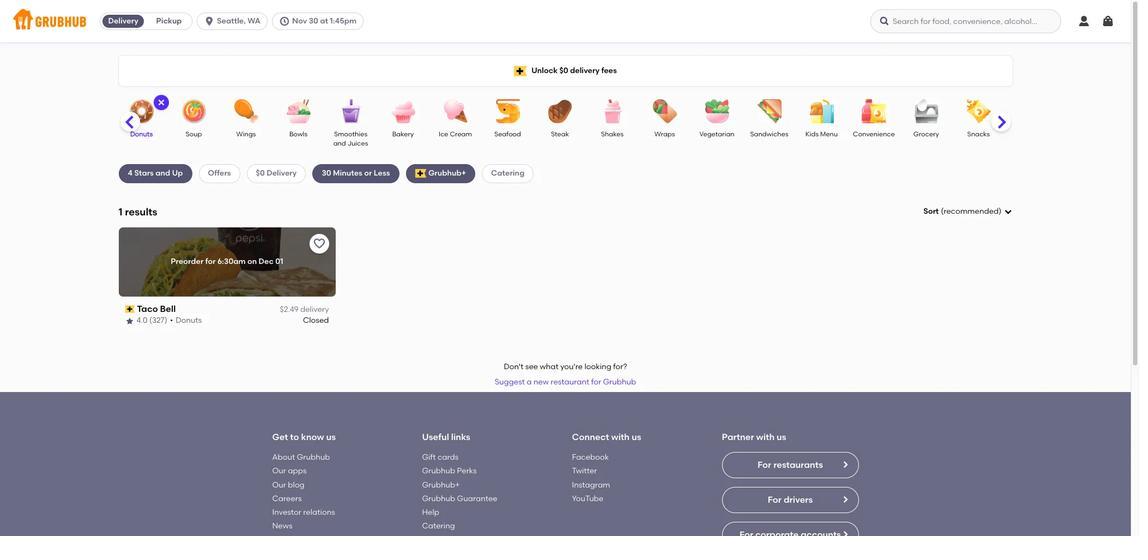 Task type: vqa. For each thing, say whether or not it's contained in the screenshot.
'page'
no



Task type: locate. For each thing, give the bounding box(es) containing it.
$0
[[560, 66, 569, 75], [256, 169, 265, 178]]

bakery image
[[384, 99, 422, 123]]

)
[[999, 207, 1002, 216]]

for restaurants
[[758, 460, 824, 470]]

1:45pm
[[330, 16, 357, 26]]

grubhub+ inside gift cards grubhub perks grubhub+ grubhub guarantee help catering
[[422, 480, 460, 489]]

0 vertical spatial for
[[205, 257, 216, 266]]

0 horizontal spatial svg image
[[1004, 207, 1013, 216]]

convenience image
[[855, 99, 894, 123]]

save this restaurant button
[[310, 234, 329, 253]]

1 horizontal spatial us
[[632, 432, 642, 443]]

nov 30 at 1:45pm button
[[272, 13, 368, 30]]

and left up
[[156, 169, 170, 178]]

4 stars and up
[[128, 169, 183, 178]]

gift cards grubhub perks grubhub+ grubhub guarantee help catering
[[422, 453, 498, 531]]

catering down the help
[[422, 522, 455, 531]]

for down 'looking'
[[592, 378, 602, 387]]

with right connect
[[612, 432, 630, 443]]

0 vertical spatial 30
[[309, 16, 318, 26]]

bowls image
[[280, 99, 318, 123]]

0 horizontal spatial for
[[205, 257, 216, 266]]

delivery inside button
[[108, 16, 138, 26]]

grubhub inside "button"
[[603, 378, 637, 387]]

grubhub plus flag logo image for unlock $0 delivery fees
[[514, 66, 527, 76]]

twitter link
[[572, 466, 597, 476]]

1 horizontal spatial grubhub plus flag logo image
[[514, 66, 527, 76]]

2 right image from the top
[[841, 530, 850, 536]]

juices
[[348, 140, 368, 147]]

1 vertical spatial 30
[[322, 169, 331, 178]]

catering down seafood
[[491, 169, 525, 178]]

1 vertical spatial $0
[[256, 169, 265, 178]]

taco
[[137, 304, 158, 314]]

news
[[272, 522, 293, 531]]

svg image
[[1078, 15, 1091, 28], [1102, 15, 1115, 28], [1004, 207, 1013, 216]]

smoothies and juices image
[[332, 99, 370, 123]]

grubhub plus flag logo image
[[514, 66, 527, 76], [415, 169, 426, 178]]

1 horizontal spatial 30
[[322, 169, 331, 178]]

none field containing sort
[[924, 206, 1013, 217]]

delivery left fees
[[570, 66, 600, 75]]

30
[[309, 16, 318, 26], [322, 169, 331, 178]]

don't see what you're looking for?
[[504, 362, 628, 371]]

0 horizontal spatial delivery
[[300, 305, 329, 314]]

grubhub+
[[429, 169, 466, 178], [422, 480, 460, 489]]

for
[[758, 460, 772, 470], [768, 495, 782, 505]]

1 horizontal spatial delivery
[[267, 169, 297, 178]]

grubhub plus flag logo image left "unlock"
[[514, 66, 527, 76]]

grubhub perks link
[[422, 466, 477, 476]]

1 vertical spatial right image
[[841, 530, 850, 536]]

0 vertical spatial grubhub plus flag logo image
[[514, 66, 527, 76]]

help
[[422, 508, 440, 517]]

30 inside 1 results main content
[[322, 169, 331, 178]]

us right know
[[326, 432, 336, 443]]

right image
[[841, 460, 850, 469], [841, 530, 850, 536]]

instagram link
[[572, 480, 611, 489]]

$0 right offers
[[256, 169, 265, 178]]

links
[[451, 432, 471, 443]]

our up careers link at left bottom
[[272, 480, 286, 489]]

our down about
[[272, 466, 286, 476]]

grubhub down for?
[[603, 378, 637, 387]]

less
[[374, 169, 390, 178]]

1 with from the left
[[612, 432, 630, 443]]

Search for food, convenience, alcohol... search field
[[871, 9, 1062, 33]]

and
[[334, 140, 346, 147], [156, 169, 170, 178]]

delivery up the closed
[[300, 305, 329, 314]]

1 vertical spatial grubhub plus flag logo image
[[415, 169, 426, 178]]

delivery down "bowls" on the top of the page
[[267, 169, 297, 178]]

1 horizontal spatial with
[[757, 432, 775, 443]]

3 us from the left
[[777, 432, 787, 443]]

0 horizontal spatial us
[[326, 432, 336, 443]]

0 vertical spatial delivery
[[108, 16, 138, 26]]

2 us from the left
[[632, 432, 642, 443]]

soup image
[[175, 99, 213, 123]]

1 vertical spatial for
[[592, 378, 602, 387]]

1 horizontal spatial svg image
[[1078, 15, 1091, 28]]

catering link
[[422, 522, 455, 531]]

svg image
[[204, 16, 215, 27], [279, 16, 290, 27], [880, 16, 891, 27], [157, 98, 166, 107]]

with for connect
[[612, 432, 630, 443]]

about grubhub our apps our blog careers investor relations news
[[272, 453, 335, 531]]

gift cards link
[[422, 453, 459, 462]]

1 vertical spatial delivery
[[267, 169, 297, 178]]

30 left 'minutes'
[[322, 169, 331, 178]]

catering
[[491, 169, 525, 178], [422, 522, 455, 531]]

unlock $0 delivery fees
[[532, 66, 617, 75]]

careers
[[272, 494, 302, 503]]

with right partner
[[757, 432, 775, 443]]

donuts image
[[122, 99, 161, 123]]

for drivers
[[768, 495, 813, 505]]

sandwiches image
[[751, 99, 789, 123]]

about
[[272, 453, 295, 462]]

donuts right •
[[176, 316, 202, 325]]

save this restaurant image
[[313, 237, 326, 250]]

snacks image
[[960, 99, 998, 123]]

and down smoothies
[[334, 140, 346, 147]]

us for connect with us
[[632, 432, 642, 443]]

with
[[612, 432, 630, 443], [757, 432, 775, 443]]

perks
[[457, 466, 477, 476]]

bakery
[[392, 130, 414, 138]]

1 horizontal spatial donuts
[[176, 316, 202, 325]]

grubhub+ down grubhub perks link
[[422, 480, 460, 489]]

us
[[326, 432, 336, 443], [632, 432, 642, 443], [777, 432, 787, 443]]

2 horizontal spatial us
[[777, 432, 787, 443]]

drivers
[[784, 495, 813, 505]]

0 vertical spatial grubhub+
[[429, 169, 466, 178]]

us up for restaurants
[[777, 432, 787, 443]]

1 horizontal spatial and
[[334, 140, 346, 147]]

shakes
[[601, 130, 624, 138]]

1 horizontal spatial delivery
[[570, 66, 600, 75]]

seafood
[[495, 130, 521, 138]]

0 horizontal spatial grubhub plus flag logo image
[[415, 169, 426, 178]]

kids menu image
[[803, 99, 841, 123]]

1 horizontal spatial catering
[[491, 169, 525, 178]]

and inside smoothies and juices
[[334, 140, 346, 147]]

for left 6:30am
[[205, 257, 216, 266]]

0 horizontal spatial delivery
[[108, 16, 138, 26]]

0 vertical spatial donuts
[[130, 130, 153, 138]]

0 vertical spatial delivery
[[570, 66, 600, 75]]

1 vertical spatial for
[[768, 495, 782, 505]]

grubhub+ down ice
[[429, 169, 466, 178]]

0 horizontal spatial with
[[612, 432, 630, 443]]

30 left at
[[309, 16, 318, 26]]

dec
[[259, 257, 274, 266]]

for?
[[614, 362, 628, 371]]

partner with us
[[722, 432, 787, 443]]

svg image inside seattle, wa button
[[204, 16, 215, 27]]

2 horizontal spatial svg image
[[1102, 15, 1115, 28]]

0 horizontal spatial catering
[[422, 522, 455, 531]]

$2.49
[[280, 305, 299, 314]]

1 right image from the top
[[841, 460, 850, 469]]

star icon image
[[125, 317, 134, 325]]

for down partner with us
[[758, 460, 772, 470]]

vegetarian
[[700, 130, 735, 138]]

donuts down donuts image on the top of the page
[[130, 130, 153, 138]]

wraps image
[[646, 99, 684, 123]]

catering inside gift cards grubhub perks grubhub+ grubhub guarantee help catering
[[422, 522, 455, 531]]

nov 30 at 1:45pm
[[292, 16, 357, 26]]

for drivers link
[[722, 487, 859, 513]]

our blog link
[[272, 480, 305, 489]]

pickup button
[[146, 13, 192, 30]]

right image up right icon
[[841, 460, 850, 469]]

1 vertical spatial catering
[[422, 522, 455, 531]]

closed
[[303, 316, 329, 325]]

useful links
[[422, 432, 471, 443]]

0 vertical spatial and
[[334, 140, 346, 147]]

you're
[[561, 362, 583, 371]]

•
[[170, 316, 173, 325]]

svg image inside field
[[1004, 207, 1013, 216]]

1 vertical spatial our
[[272, 480, 286, 489]]

useful
[[422, 432, 449, 443]]

30 minutes or less
[[322, 169, 390, 178]]

1 vertical spatial grubhub+
[[422, 480, 460, 489]]

looking
[[585, 362, 612, 371]]

menu
[[821, 130, 838, 138]]

0 vertical spatial our
[[272, 466, 286, 476]]

1 us from the left
[[326, 432, 336, 443]]

for inside "button"
[[592, 378, 602, 387]]

wraps
[[655, 130, 675, 138]]

grubhub plus flag logo image right the 'less'
[[415, 169, 426, 178]]

what
[[540, 362, 559, 371]]

1 results
[[119, 205, 157, 218]]

$0 right "unlock"
[[560, 66, 569, 75]]

1 horizontal spatial for
[[592, 378, 602, 387]]

2 with from the left
[[757, 432, 775, 443]]

delivery inside 1 results main content
[[267, 169, 297, 178]]

0 horizontal spatial and
[[156, 169, 170, 178]]

right image down right icon
[[841, 530, 850, 536]]

(
[[942, 207, 944, 216]]

news link
[[272, 522, 293, 531]]

our
[[272, 466, 286, 476], [272, 480, 286, 489]]

grubhub down know
[[297, 453, 330, 462]]

facebook link
[[572, 453, 609, 462]]

for left the drivers
[[768, 495, 782, 505]]

None field
[[924, 206, 1013, 217]]

1 horizontal spatial $0
[[560, 66, 569, 75]]

0 horizontal spatial 30
[[309, 16, 318, 26]]

grubhub guarantee link
[[422, 494, 498, 503]]

soup
[[186, 130, 202, 138]]

us right connect
[[632, 432, 642, 443]]

youtube
[[572, 494, 604, 503]]

0 vertical spatial for
[[758, 460, 772, 470]]

suggest a new restaurant for grubhub button
[[490, 373, 642, 392]]

0 vertical spatial right image
[[841, 460, 850, 469]]

delivery left pickup
[[108, 16, 138, 26]]

for restaurants link
[[722, 452, 859, 478]]



Task type: describe. For each thing, give the bounding box(es) containing it.
facebook
[[572, 453, 609, 462]]

wings
[[236, 130, 256, 138]]

taco bell
[[137, 304, 176, 314]]

shakes image
[[594, 99, 632, 123]]

bell
[[160, 304, 176, 314]]

preorder for 6:30am on dec 01
[[171, 257, 283, 266]]

connect with us
[[572, 432, 642, 443]]

1
[[119, 205, 123, 218]]

0 horizontal spatial $0
[[256, 169, 265, 178]]

seattle,
[[217, 16, 246, 26]]

on
[[248, 257, 257, 266]]

4
[[128, 169, 133, 178]]

help link
[[422, 508, 440, 517]]

svg image inside nov 30 at 1:45pm button
[[279, 16, 290, 27]]

grocery
[[914, 130, 940, 138]]

grubhub inside about grubhub our apps our blog careers investor relations news
[[297, 453, 330, 462]]

6:30am
[[218, 257, 246, 266]]

with for partner
[[757, 432, 775, 443]]

for for for restaurants
[[758, 460, 772, 470]]

grubhub plus flag logo image for grubhub+
[[415, 169, 426, 178]]

0 vertical spatial catering
[[491, 169, 525, 178]]

guarantee
[[457, 494, 498, 503]]

up
[[172, 169, 183, 178]]

kids menu
[[806, 130, 838, 138]]

get to know us
[[272, 432, 336, 443]]

$0 delivery
[[256, 169, 297, 178]]

a
[[527, 378, 532, 387]]

kids
[[806, 130, 819, 138]]

partner
[[722, 432, 755, 443]]

seafood image
[[489, 99, 527, 123]]

wa
[[248, 16, 261, 26]]

smoothies and juices
[[334, 130, 368, 147]]

1 our from the top
[[272, 466, 286, 476]]

facebook twitter instagram youtube
[[572, 453, 611, 503]]

grubhub down grubhub+ link
[[422, 494, 456, 503]]

0 vertical spatial $0
[[560, 66, 569, 75]]

seattle, wa
[[217, 16, 261, 26]]

wings image
[[227, 99, 265, 123]]

suggest a new restaurant for grubhub
[[495, 378, 637, 387]]

at
[[320, 16, 328, 26]]

ice cream
[[439, 130, 472, 138]]

instagram
[[572, 480, 611, 489]]

unlock
[[532, 66, 558, 75]]

recommended
[[944, 207, 999, 216]]

30 inside button
[[309, 16, 318, 26]]

grubhub+ link
[[422, 480, 460, 489]]

0 horizontal spatial donuts
[[130, 130, 153, 138]]

seattle, wa button
[[197, 13, 272, 30]]

connect
[[572, 432, 610, 443]]

us for partner with us
[[777, 432, 787, 443]]

careers link
[[272, 494, 302, 503]]

youtube link
[[572, 494, 604, 503]]

delivery button
[[100, 13, 146, 30]]

investor
[[272, 508, 302, 517]]

apps
[[288, 466, 307, 476]]

investor relations link
[[272, 508, 335, 517]]

sandwiches
[[751, 130, 789, 138]]

get
[[272, 432, 288, 443]]

don't
[[504, 362, 524, 371]]

$2.49 delivery
[[280, 305, 329, 314]]

preorder
[[171, 257, 204, 266]]

relations
[[303, 508, 335, 517]]

• donuts
[[170, 316, 202, 325]]

restaurants
[[774, 460, 824, 470]]

1 vertical spatial and
[[156, 169, 170, 178]]

1 vertical spatial donuts
[[176, 316, 202, 325]]

right image inside for restaurants link
[[841, 460, 850, 469]]

ice cream image
[[437, 99, 475, 123]]

grocery image
[[908, 99, 946, 123]]

restaurant
[[551, 378, 590, 387]]

pickup
[[156, 16, 182, 26]]

results
[[125, 205, 157, 218]]

our apps link
[[272, 466, 307, 476]]

steak
[[551, 130, 569, 138]]

or
[[364, 169, 372, 178]]

minutes
[[333, 169, 363, 178]]

none field inside 1 results main content
[[924, 206, 1013, 217]]

for for for drivers
[[768, 495, 782, 505]]

blog
[[288, 480, 305, 489]]

snacks
[[968, 130, 991, 138]]

subscription pass image
[[125, 305, 135, 313]]

cards
[[438, 453, 459, 462]]

suggest
[[495, 378, 525, 387]]

know
[[301, 432, 324, 443]]

main navigation navigation
[[0, 0, 1132, 43]]

sort ( recommended )
[[924, 207, 1002, 216]]

fees
[[602, 66, 617, 75]]

twitter
[[572, 466, 597, 476]]

vegetarian image
[[698, 99, 737, 123]]

bowls
[[290, 130, 308, 138]]

offers
[[208, 169, 231, 178]]

see
[[526, 362, 538, 371]]

2 our from the top
[[272, 480, 286, 489]]

1 vertical spatial delivery
[[300, 305, 329, 314]]

right image
[[841, 495, 850, 504]]

grubhub down the gift cards 'link' on the left of page
[[422, 466, 456, 476]]

4.0 (327)
[[137, 316, 167, 325]]

about grubhub link
[[272, 453, 330, 462]]

1 results main content
[[0, 43, 1132, 536]]

steak image
[[541, 99, 579, 123]]



